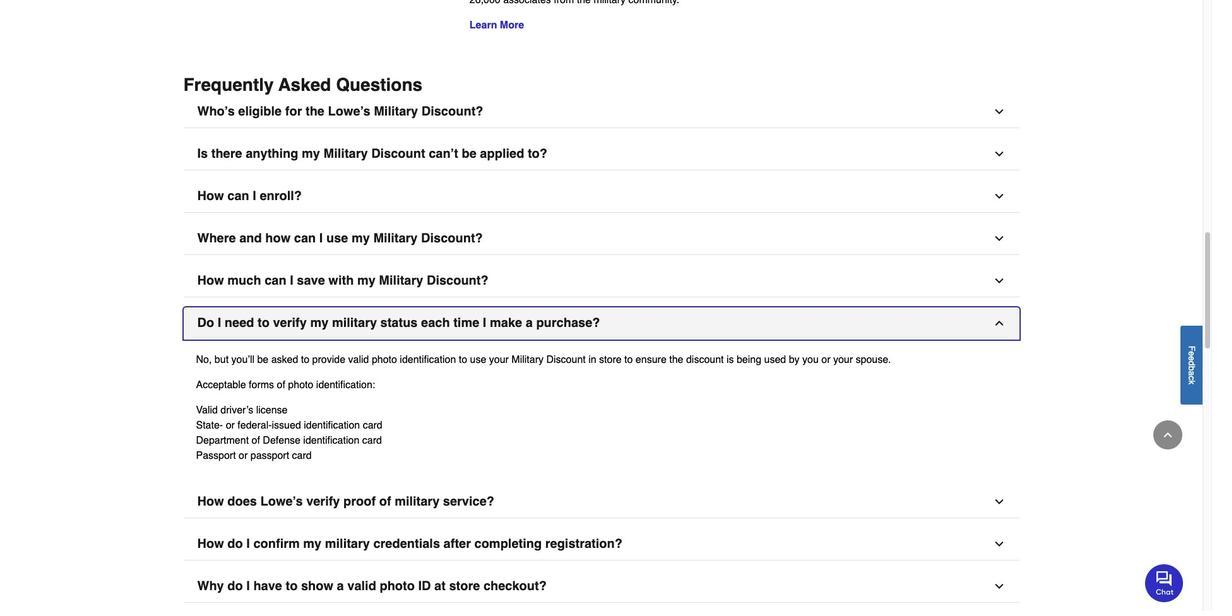 Task type: vqa. For each thing, say whether or not it's contained in the screenshot.
Why
yes



Task type: describe. For each thing, give the bounding box(es) containing it.
forms
[[249, 379, 274, 391]]

have
[[253, 579, 282, 593]]

chevron down image for completing
[[993, 538, 1005, 550]]

how
[[265, 231, 291, 246]]

discount
[[686, 354, 724, 365]]

military for my
[[332, 316, 377, 330]]

1 vertical spatial card
[[362, 435, 382, 446]]

to left ensure
[[624, 354, 633, 365]]

for
[[285, 104, 302, 119]]

f e e d b a c k
[[1187, 346, 1197, 384]]

acceptable
[[196, 379, 246, 391]]

1 horizontal spatial of
[[277, 379, 285, 391]]

by
[[789, 354, 800, 365]]

to down time
[[459, 354, 467, 365]]

learn
[[470, 19, 497, 31]]

my up provide
[[310, 316, 329, 330]]

to?
[[528, 146, 547, 161]]

defense
[[263, 435, 300, 446]]

credentials
[[373, 537, 440, 551]]

2 e from the top
[[1187, 356, 1197, 361]]

but
[[215, 354, 229, 365]]

chevron down image for can't
[[993, 148, 1005, 160]]

do for why
[[227, 579, 243, 593]]

my inside button
[[357, 273, 376, 288]]

learn more
[[470, 19, 524, 31]]

where
[[197, 231, 236, 246]]

2 vertical spatial identification
[[303, 435, 359, 446]]

of inside valid driver's license state- or federal-issued identification card department of defense identification card passport or passport card
[[252, 435, 260, 446]]

my right confirm
[[303, 537, 321, 551]]

0 vertical spatial a
[[526, 316, 533, 330]]

asked
[[271, 354, 298, 365]]

state-
[[196, 420, 223, 431]]

how for how does lowe's verify proof of military service?
[[197, 494, 224, 509]]

completing
[[474, 537, 542, 551]]

valid driver's license state- or federal-issued identification card department of defense identification card passport or passport card
[[196, 405, 382, 461]]

is
[[197, 146, 208, 161]]

how do i confirm my military credentials after completing registration? button
[[183, 528, 1019, 561]]

do
[[197, 316, 214, 330]]

be inside button
[[462, 146, 477, 161]]

1 e from the top
[[1187, 351, 1197, 356]]

there
[[211, 146, 242, 161]]

chevron down image inside how does lowe's verify proof of military service? button
[[993, 496, 1005, 508]]

provide
[[312, 354, 345, 365]]

0 vertical spatial discount?
[[422, 104, 483, 119]]

is there anything my military discount can't be applied to? button
[[183, 138, 1019, 170]]

how much can i save with my military discount?
[[197, 273, 489, 288]]

confirm
[[253, 537, 300, 551]]

c
[[1187, 376, 1197, 380]]

can't
[[429, 146, 458, 161]]

the inside button
[[306, 104, 325, 119]]

checkout?
[[484, 579, 547, 593]]

scroll to top element
[[1154, 421, 1183, 450]]

how for how much can i save with my military discount?
[[197, 273, 224, 288]]

proof
[[344, 494, 376, 509]]

how do i confirm my military credentials after completing registration?
[[197, 537, 623, 551]]

i inside button
[[246, 579, 250, 593]]

can inside button
[[265, 273, 286, 288]]

save
[[297, 273, 325, 288]]

purchase?
[[536, 316, 600, 330]]

after
[[444, 537, 471, 551]]

learn more link
[[470, 19, 524, 31]]

passport
[[196, 450, 236, 461]]

you'll
[[231, 354, 254, 365]]

identification:
[[316, 379, 375, 391]]

to inside button
[[258, 316, 270, 330]]

spouse.
[[856, 354, 891, 365]]

much
[[227, 273, 261, 288]]

military for of
[[395, 494, 440, 509]]

make
[[490, 316, 522, 330]]

chevron down image for discount?
[[993, 232, 1005, 245]]

2 vertical spatial military
[[325, 537, 370, 551]]

time
[[453, 316, 479, 330]]

discount? for where and how can i use my military discount?
[[421, 231, 483, 246]]

f
[[1187, 346, 1197, 351]]

valid for provide
[[348, 354, 369, 365]]

service?
[[443, 494, 494, 509]]

how does lowe's verify proof of military service?
[[197, 494, 494, 509]]

military inside button
[[379, 273, 423, 288]]

federal-
[[238, 420, 272, 431]]

1 vertical spatial identification
[[304, 420, 360, 431]]

a inside button
[[337, 579, 344, 593]]

d
[[1187, 361, 1197, 366]]

1 vertical spatial be
[[257, 354, 268, 365]]

who's
[[197, 104, 235, 119]]

issued
[[272, 420, 301, 431]]

how does lowe's verify proof of military service? button
[[183, 486, 1019, 518]]

do i need to verify my military status each time i make a purchase?
[[197, 316, 600, 330]]

where and how can i use my military discount? button
[[183, 223, 1019, 255]]

chevron down image for photo
[[993, 580, 1005, 593]]

being
[[737, 354, 762, 365]]

i left enroll?
[[253, 189, 256, 203]]

is there anything my military discount can't be applied to?
[[197, 146, 547, 161]]

use inside button
[[326, 231, 348, 246]]

in
[[589, 354, 596, 365]]

0 vertical spatial verify
[[273, 316, 307, 330]]

how much can i save with my military discount? button
[[183, 265, 1019, 297]]



Task type: locate. For each thing, give the bounding box(es) containing it.
4 how from the top
[[197, 537, 224, 551]]

1 vertical spatial use
[[470, 354, 486, 365]]

2 do from the top
[[227, 579, 243, 593]]

4 chevron down image from the top
[[993, 580, 1005, 593]]

use up 'with'
[[326, 231, 348, 246]]

1 how from the top
[[197, 189, 224, 203]]

1 vertical spatial of
[[252, 435, 260, 446]]

discount left in
[[546, 354, 586, 365]]

i right do
[[218, 316, 221, 330]]

discount left can't
[[371, 146, 425, 161]]

0 horizontal spatial store
[[449, 579, 480, 593]]

a right show
[[337, 579, 344, 593]]

be right can't
[[462, 146, 477, 161]]

chevron down image inside how can i enroll? button
[[993, 190, 1005, 203]]

chevron down image
[[993, 232, 1005, 245], [993, 496, 1005, 508], [993, 538, 1005, 550], [993, 580, 1005, 593]]

questions
[[336, 74, 422, 95]]

photo for provide
[[372, 354, 397, 365]]

how can i enroll? button
[[183, 180, 1019, 213]]

1 your from the left
[[489, 354, 509, 365]]

1 horizontal spatial store
[[599, 354, 622, 365]]

military down how does lowe's verify proof of military service?
[[325, 537, 370, 551]]

2 how from the top
[[197, 273, 224, 288]]

to right asked
[[301, 354, 309, 365]]

store
[[599, 354, 622, 365], [449, 579, 480, 593]]

lowe's
[[328, 104, 370, 119], [260, 494, 303, 509]]

you
[[803, 354, 819, 365]]

military up how do i confirm my military credentials after completing registration?
[[395, 494, 440, 509]]

0 vertical spatial lowe's
[[328, 104, 370, 119]]

1 vertical spatial chevron up image
[[1162, 429, 1174, 441]]

use down time
[[470, 354, 486, 365]]

chevron down image inside who's eligible for the lowe's military discount? button
[[993, 105, 1005, 118]]

photo down asked
[[288, 379, 313, 391]]

1 horizontal spatial or
[[239, 450, 248, 461]]

chevron down image inside how do i confirm my military credentials after completing registration? button
[[993, 538, 1005, 550]]

can left enroll?
[[227, 189, 249, 203]]

0 horizontal spatial of
[[252, 435, 260, 446]]

frequently
[[183, 74, 274, 95]]

chevron down image inside why do i have to show a valid photo id at store checkout? button
[[993, 580, 1005, 593]]

to
[[258, 316, 270, 330], [301, 354, 309, 365], [459, 354, 467, 365], [624, 354, 633, 365], [286, 579, 298, 593]]

1 horizontal spatial lowe's
[[328, 104, 370, 119]]

id
[[418, 579, 431, 593]]

2 chevron down image from the top
[[993, 496, 1005, 508]]

identification down identification:
[[304, 420, 360, 431]]

1 horizontal spatial can
[[265, 273, 286, 288]]

2 your from the left
[[833, 354, 853, 365]]

2 vertical spatial a
[[337, 579, 344, 593]]

does
[[227, 494, 257, 509]]

2 horizontal spatial a
[[1187, 371, 1197, 376]]

show
[[301, 579, 333, 593]]

0 vertical spatial be
[[462, 146, 477, 161]]

2 vertical spatial of
[[379, 494, 391, 509]]

do inside button
[[227, 579, 243, 593]]

2 vertical spatial can
[[265, 273, 286, 288]]

0 vertical spatial discount
[[371, 146, 425, 161]]

1 vertical spatial the
[[669, 354, 683, 365]]

photo down do i need to verify my military status each time i make a purchase?
[[372, 354, 397, 365]]

1 vertical spatial verify
[[306, 494, 340, 509]]

more
[[500, 19, 524, 31]]

or right you at right bottom
[[822, 354, 831, 365]]

2 vertical spatial discount?
[[427, 273, 489, 288]]

i left confirm
[[246, 537, 250, 551]]

0 horizontal spatial a
[[337, 579, 344, 593]]

how up why
[[197, 537, 224, 551]]

1 vertical spatial photo
[[288, 379, 313, 391]]

who's eligible for the lowe's military discount?
[[197, 104, 483, 119]]

do i need to verify my military status each time i make a purchase? button
[[183, 307, 1019, 340]]

how left much
[[197, 273, 224, 288]]

how can i enroll?
[[197, 189, 302, 203]]

1 vertical spatial discount?
[[421, 231, 483, 246]]

1 vertical spatial discount
[[546, 354, 586, 365]]

how for how can i enroll?
[[197, 189, 224, 203]]

my up how much can i save with my military discount?
[[352, 231, 370, 246]]

0 vertical spatial store
[[599, 354, 622, 365]]

where and how can i use my military discount?
[[197, 231, 483, 246]]

anything
[[246, 146, 298, 161]]

discount
[[371, 146, 425, 161], [546, 354, 586, 365]]

do left confirm
[[227, 537, 243, 551]]

of down federal-
[[252, 435, 260, 446]]

i left have
[[246, 579, 250, 593]]

0 vertical spatial can
[[227, 189, 249, 203]]

chevron down image inside how much can i save with my military discount? button
[[993, 275, 1005, 287]]

chevron up image
[[993, 317, 1005, 329], [1162, 429, 1174, 441]]

0 vertical spatial do
[[227, 537, 243, 551]]

of right forms
[[277, 379, 285, 391]]

1 chevron down image from the top
[[993, 105, 1005, 118]]

0 vertical spatial military
[[332, 316, 377, 330]]

status
[[380, 316, 418, 330]]

no,
[[196, 354, 212, 365]]

1 vertical spatial military
[[395, 494, 440, 509]]

how left does
[[197, 494, 224, 509]]

verify left proof
[[306, 494, 340, 509]]

how up where
[[197, 189, 224, 203]]

0 vertical spatial photo
[[372, 354, 397, 365]]

b
[[1187, 366, 1197, 371]]

asked
[[278, 74, 331, 95]]

of
[[277, 379, 285, 391], [252, 435, 260, 446], [379, 494, 391, 509]]

a right "make"
[[526, 316, 533, 330]]

need
[[225, 316, 254, 330]]

do right why
[[227, 579, 243, 593]]

3 how from the top
[[197, 494, 224, 509]]

applied
[[480, 146, 524, 161]]

valid inside button
[[347, 579, 376, 593]]

my
[[302, 146, 320, 161], [352, 231, 370, 246], [357, 273, 376, 288], [310, 316, 329, 330], [303, 537, 321, 551]]

who's eligible for the lowe's military discount? button
[[183, 96, 1019, 128]]

identification down 'each' at the bottom
[[400, 354, 456, 365]]

chevron down image inside where and how can i use my military discount? button
[[993, 232, 1005, 245]]

3 chevron down image from the top
[[993, 190, 1005, 203]]

to right need in the bottom left of the page
[[258, 316, 270, 330]]

a up k
[[1187, 371, 1197, 376]]

the right "for"
[[306, 104, 325, 119]]

0 horizontal spatial your
[[489, 354, 509, 365]]

1 vertical spatial or
[[226, 420, 235, 431]]

do inside button
[[227, 537, 243, 551]]

a
[[526, 316, 533, 330], [1187, 371, 1197, 376], [337, 579, 344, 593]]

and
[[239, 231, 262, 246]]

be
[[462, 146, 477, 161], [257, 354, 268, 365]]

2 horizontal spatial can
[[294, 231, 316, 246]]

how inside button
[[197, 273, 224, 288]]

1 vertical spatial a
[[1187, 371, 1197, 376]]

or
[[822, 354, 831, 365], [226, 420, 235, 431], [239, 450, 248, 461]]

use
[[326, 231, 348, 246], [470, 354, 486, 365]]

of right proof
[[379, 494, 391, 509]]

1 vertical spatial do
[[227, 579, 243, 593]]

0 vertical spatial the
[[306, 104, 325, 119]]

why
[[197, 579, 224, 593]]

1 horizontal spatial discount
[[546, 354, 586, 365]]

i right how
[[319, 231, 323, 246]]

0 vertical spatial valid
[[348, 354, 369, 365]]

how for how do i confirm my military credentials after completing registration?
[[197, 537, 224, 551]]

1 do from the top
[[227, 537, 243, 551]]

0 horizontal spatial can
[[227, 189, 249, 203]]

be right you'll
[[257, 354, 268, 365]]

can right much
[[265, 273, 286, 288]]

chevron down image for discount?
[[993, 105, 1005, 118]]

f e e d b a c k button
[[1181, 326, 1203, 404]]

or down driver's
[[226, 420, 235, 431]]

the right ensure
[[669, 354, 683, 365]]

0 vertical spatial chevron up image
[[993, 317, 1005, 329]]

registration?
[[545, 537, 623, 551]]

0 horizontal spatial the
[[306, 104, 325, 119]]

with
[[329, 273, 354, 288]]

no, but you'll be asked to provide valid photo identification to use your military discount in store to ensure the discount is being used by you or your spouse.
[[196, 354, 891, 365]]

chevron down image
[[993, 105, 1005, 118], [993, 148, 1005, 160], [993, 190, 1005, 203], [993, 275, 1005, 287]]

i inside button
[[290, 273, 293, 288]]

i
[[253, 189, 256, 203], [319, 231, 323, 246], [290, 273, 293, 288], [218, 316, 221, 330], [483, 316, 486, 330], [246, 537, 250, 551], [246, 579, 250, 593]]

discount? inside button
[[427, 273, 489, 288]]

chevron down image for my
[[993, 275, 1005, 287]]

e up 'd'
[[1187, 351, 1197, 356]]

license
[[256, 405, 288, 416]]

4 chevron down image from the top
[[993, 275, 1005, 287]]

used
[[764, 354, 786, 365]]

how
[[197, 189, 224, 203], [197, 273, 224, 288], [197, 494, 224, 509], [197, 537, 224, 551]]

2 vertical spatial photo
[[380, 579, 415, 593]]

lowe's down questions
[[328, 104, 370, 119]]

frequently asked questions
[[183, 74, 422, 95]]

to inside button
[[286, 579, 298, 593]]

chat invite button image
[[1145, 564, 1184, 602]]

0 horizontal spatial chevron up image
[[993, 317, 1005, 329]]

discount inside button
[[371, 146, 425, 161]]

store right in
[[599, 354, 622, 365]]

valid
[[196, 405, 218, 416]]

photo inside button
[[380, 579, 415, 593]]

0 horizontal spatial or
[[226, 420, 235, 431]]

chevron up image inside do i need to verify my military status each time i make a purchase? button
[[993, 317, 1005, 329]]

1 vertical spatial can
[[294, 231, 316, 246]]

ensure
[[636, 354, 667, 365]]

identification
[[400, 354, 456, 365], [304, 420, 360, 431], [303, 435, 359, 446]]

each
[[421, 316, 450, 330]]

3 chevron down image from the top
[[993, 538, 1005, 550]]

photo
[[372, 354, 397, 365], [288, 379, 313, 391], [380, 579, 415, 593]]

i left save
[[290, 273, 293, 288]]

acceptable forms of photo identification:
[[196, 379, 375, 391]]

military
[[374, 104, 418, 119], [324, 146, 368, 161], [373, 231, 418, 246], [379, 273, 423, 288], [512, 354, 544, 365]]

1 horizontal spatial a
[[526, 316, 533, 330]]

to right have
[[286, 579, 298, 593]]

my right 'with'
[[357, 273, 376, 288]]

at
[[434, 579, 446, 593]]

0 vertical spatial identification
[[400, 354, 456, 365]]

passport
[[251, 450, 289, 461]]

lowe's right does
[[260, 494, 303, 509]]

is
[[727, 354, 734, 365]]

0 horizontal spatial lowe's
[[260, 494, 303, 509]]

photo left id
[[380, 579, 415, 593]]

discount? for how much can i save with my military discount?
[[427, 273, 489, 288]]

identification right the defense
[[303, 435, 359, 446]]

military down how much can i save with my military discount?
[[332, 316, 377, 330]]

k
[[1187, 380, 1197, 384]]

military
[[332, 316, 377, 330], [395, 494, 440, 509], [325, 537, 370, 551]]

2 vertical spatial card
[[292, 450, 312, 461]]

my right 'anything'
[[302, 146, 320, 161]]

1 vertical spatial valid
[[347, 579, 376, 593]]

valid for a
[[347, 579, 376, 593]]

photo for a
[[380, 579, 415, 593]]

0 horizontal spatial discount
[[371, 146, 425, 161]]

1 vertical spatial lowe's
[[260, 494, 303, 509]]

0 vertical spatial or
[[822, 354, 831, 365]]

0 vertical spatial card
[[363, 420, 382, 431]]

why do i have to show a valid photo id at store checkout?
[[197, 579, 547, 593]]

discount?
[[422, 104, 483, 119], [421, 231, 483, 246], [427, 273, 489, 288]]

why do i have to show a valid photo id at store checkout? button
[[183, 571, 1019, 603]]

driver's
[[221, 405, 253, 416]]

0 vertical spatial use
[[326, 231, 348, 246]]

department
[[196, 435, 249, 446]]

i right time
[[483, 316, 486, 330]]

1 chevron down image from the top
[[993, 232, 1005, 245]]

e up b
[[1187, 356, 1197, 361]]

1 horizontal spatial the
[[669, 354, 683, 365]]

store inside button
[[449, 579, 480, 593]]

eligible
[[238, 104, 282, 119]]

1 vertical spatial store
[[449, 579, 480, 593]]

do for how
[[227, 537, 243, 551]]

0 horizontal spatial be
[[257, 354, 268, 365]]

valid up identification:
[[348, 354, 369, 365]]

2 chevron down image from the top
[[993, 148, 1005, 160]]

1 horizontal spatial be
[[462, 146, 477, 161]]

0 horizontal spatial use
[[326, 231, 348, 246]]

store right at
[[449, 579, 480, 593]]

the
[[306, 104, 325, 119], [669, 354, 683, 365]]

card
[[363, 420, 382, 431], [362, 435, 382, 446], [292, 450, 312, 461]]

2 horizontal spatial or
[[822, 354, 831, 365]]

1 horizontal spatial chevron up image
[[1162, 429, 1174, 441]]

can right how
[[294, 231, 316, 246]]

chevron up image inside scroll to top "element"
[[1162, 429, 1174, 441]]

your left spouse.
[[833, 354, 853, 365]]

verify
[[273, 316, 307, 330], [306, 494, 340, 509]]

of inside button
[[379, 494, 391, 509]]

2 horizontal spatial of
[[379, 494, 391, 509]]

your down "make"
[[489, 354, 509, 365]]

verify up asked
[[273, 316, 307, 330]]

1 horizontal spatial use
[[470, 354, 486, 365]]

0 vertical spatial of
[[277, 379, 285, 391]]

enroll?
[[260, 189, 302, 203]]

2 vertical spatial or
[[239, 450, 248, 461]]

1 horizontal spatial your
[[833, 354, 853, 365]]

chevron down image inside the is there anything my military discount can't be applied to? button
[[993, 148, 1005, 160]]

or down department
[[239, 450, 248, 461]]

valid right show
[[347, 579, 376, 593]]



